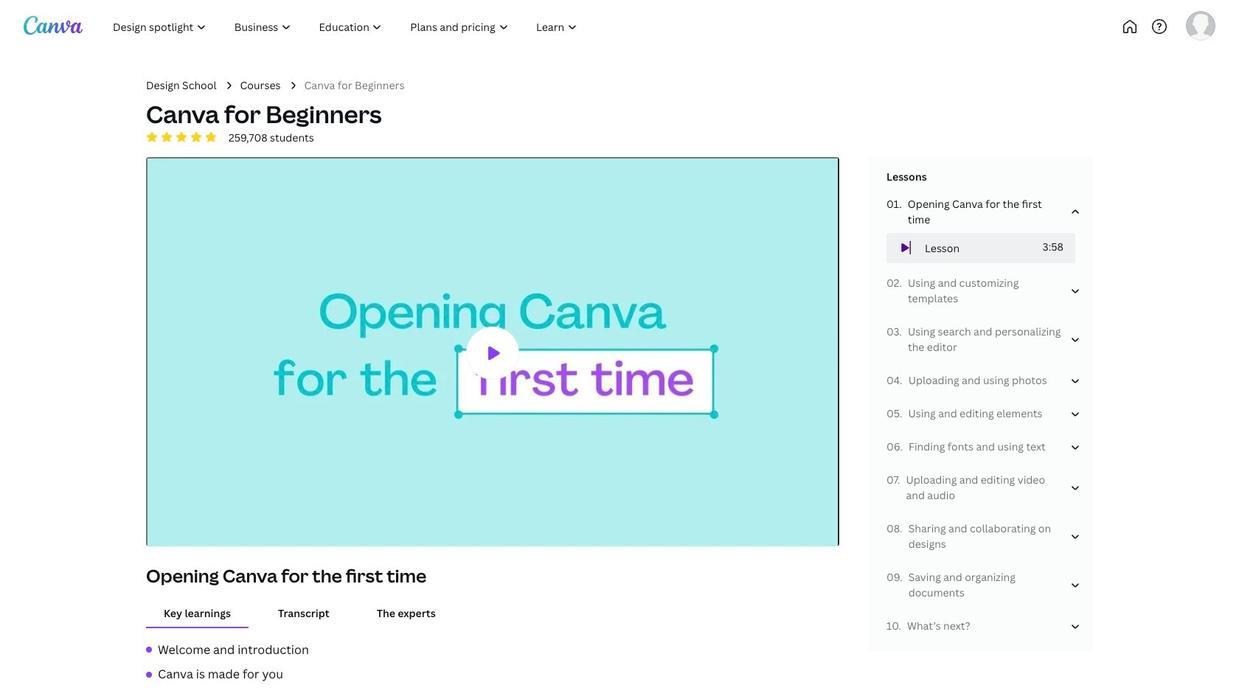 Task type: vqa. For each thing, say whether or not it's contained in the screenshot.
Top level navigation ELEMENT
yes



Task type: describe. For each thing, give the bounding box(es) containing it.
top level navigation element
[[100, 12, 640, 41]]



Task type: locate. For each thing, give the bounding box(es) containing it.
1.1 opening canva for the first time v2 image
[[148, 158, 838, 549]]



